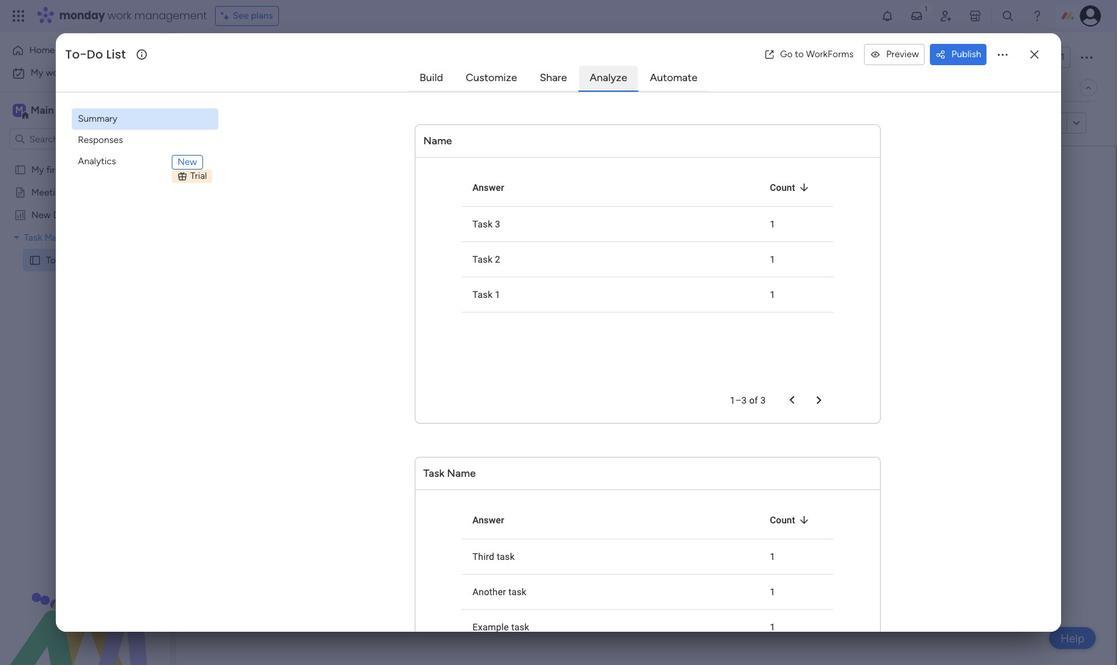 Task type: vqa. For each thing, say whether or not it's contained in the screenshot.
Task 2 on the left top
yes



Task type: locate. For each thing, give the bounding box(es) containing it.
main for main table
[[222, 82, 242, 93]]

form
[[1025, 117, 1045, 128], [226, 117, 246, 129], [732, 256, 769, 278], [648, 307, 671, 320]]

public board image
[[14, 163, 27, 176], [29, 254, 41, 266]]

select product image
[[12, 9, 25, 23]]

1 for task 3
[[770, 219, 775, 230]]

1 answer button from the top
[[473, 180, 522, 196]]

list box
[[0, 155, 170, 451]]

third task element
[[462, 540, 759, 575]]

invite members image
[[939, 9, 953, 23]]

publish
[[952, 49, 981, 60]]

new right public dashboard "image"
[[31, 209, 51, 220]]

meeting notes
[[31, 186, 94, 198]]

copy
[[1000, 117, 1023, 128]]

public board image for to-do list
[[29, 254, 41, 266]]

monday marketplace image
[[969, 9, 982, 23]]

1 vertical spatial answer
[[473, 515, 504, 526]]

link
[[1047, 117, 1061, 128]]

first
[[46, 164, 63, 175]]

share
[[540, 71, 567, 84]]

home option
[[8, 40, 162, 61]]

work down home
[[46, 67, 66, 79]]

public board image up public board icon
[[14, 163, 27, 176]]

1 vertical spatial count button
[[770, 513, 813, 529]]

dashboard
[[53, 209, 98, 220]]

my inside option
[[31, 67, 43, 79]]

0 vertical spatial new
[[178, 156, 197, 168]]

1 count from the top
[[770, 182, 795, 193]]

form inside button
[[226, 117, 246, 129]]

1 vertical spatial answer button
[[473, 513, 522, 529]]

task for task management system
[[24, 232, 42, 243]]

build left customize at the top left of page
[[420, 71, 443, 84]]

0 vertical spatial work
[[108, 8, 132, 23]]

see
[[233, 10, 249, 21]]

public board image down task management system
[[29, 254, 41, 266]]

task 2 element
[[462, 242, 759, 277]]

menu menu
[[72, 109, 218, 187]]

third
[[473, 552, 494, 563]]

form down building
[[648, 307, 671, 320]]

1 for task 1
[[770, 290, 775, 300]]

home
[[29, 45, 55, 56]]

task right third
[[497, 552, 515, 563]]

monday work management
[[59, 8, 207, 23]]

answer button for 3
[[473, 180, 522, 196]]

my work link
[[8, 63, 162, 84]]

task name
[[423, 467, 476, 480]]

task 3 element
[[462, 207, 759, 242]]

answer button
[[473, 180, 522, 196], [473, 513, 522, 529]]

my work
[[31, 67, 66, 79]]

form inside button
[[648, 307, 671, 320]]

example task
[[473, 623, 529, 633]]

main left table
[[222, 82, 242, 93]]

to-do list inside field
[[65, 46, 126, 63]]

my for my first board
[[31, 164, 44, 175]]

1 inside invite / 1 'button'
[[1061, 51, 1065, 63]]

0 horizontal spatial main
[[31, 104, 54, 117]]

go to workforms button
[[759, 44, 859, 65]]

to- inside field
[[65, 46, 87, 63]]

task management system
[[24, 232, 133, 243]]

to-
[[202, 42, 239, 72], [65, 46, 87, 63], [46, 254, 60, 266]]

form right your
[[732, 256, 769, 278]]

form right edit
[[226, 117, 246, 129]]

new up trial
[[178, 156, 197, 168]]

2
[[495, 254, 500, 265]]

1 vertical spatial work
[[46, 67, 66, 79]]

my
[[31, 67, 43, 79], [31, 164, 44, 175]]

0 horizontal spatial 3
[[495, 219, 500, 230]]

system
[[102, 232, 133, 243]]

task right another
[[508, 587, 527, 598]]

work for my
[[46, 67, 66, 79]]

my down home
[[31, 67, 43, 79]]

responses
[[78, 134, 123, 146]]

1 horizontal spatial build
[[622, 307, 645, 320]]

main inside button
[[222, 82, 242, 93]]

0 vertical spatial task
[[497, 552, 515, 563]]

add view image
[[326, 83, 331, 93]]

help image
[[1031, 9, 1044, 23]]

0 vertical spatial build
[[420, 71, 443, 84]]

activity
[[942, 51, 974, 63]]

0 vertical spatial public board image
[[14, 163, 27, 176]]

1 horizontal spatial public board image
[[29, 254, 41, 266]]

2 answer button from the top
[[473, 513, 522, 529]]

list
[[273, 42, 306, 72], [106, 46, 126, 63], [74, 254, 89, 266]]

main
[[222, 82, 242, 93], [31, 104, 54, 117]]

form for build form
[[648, 307, 671, 320]]

0 horizontal spatial build
[[420, 71, 443, 84]]

task inside "element"
[[497, 552, 515, 563]]

1 answer from the top
[[473, 182, 504, 193]]

more actions image
[[996, 48, 1009, 61]]

main inside workspace selection element
[[31, 104, 54, 117]]

building
[[625, 256, 688, 278]]

work for monday
[[108, 8, 132, 23]]

update feed image
[[910, 9, 923, 23]]

help
[[1061, 632, 1085, 645]]

work inside option
[[46, 67, 66, 79]]

example task element
[[462, 610, 759, 646]]

1 horizontal spatial do
[[87, 46, 103, 63]]

public board image
[[14, 186, 27, 198]]

0 vertical spatial count button
[[770, 180, 813, 196]]

automate right analyze
[[650, 71, 698, 84]]

0 vertical spatial 3
[[495, 219, 500, 230]]

2 horizontal spatial list
[[273, 42, 306, 72]]

management
[[44, 232, 99, 243]]

answer for third
[[473, 515, 504, 526]]

task for example task
[[511, 623, 529, 633]]

analytics
[[78, 156, 116, 167]]

publish button
[[930, 44, 987, 65]]

0 vertical spatial answer
[[473, 182, 504, 193]]

board
[[65, 164, 90, 175]]

tab list
[[408, 65, 709, 92]]

form
[[287, 82, 308, 93]]

1 horizontal spatial main
[[222, 82, 242, 93]]

0 horizontal spatial public board image
[[14, 163, 27, 176]]

plans
[[251, 10, 273, 21]]

0 horizontal spatial do
[[60, 254, 72, 266]]

1 horizontal spatial automate
[[1017, 82, 1059, 93]]

list box containing my first board
[[0, 155, 170, 451]]

answer up task 3
[[473, 182, 504, 193]]

1–3
[[730, 395, 747, 406]]

task 1
[[473, 290, 500, 300]]

let's start by building your form
[[523, 256, 769, 278]]

1 image
[[920, 1, 932, 16]]

2 count from the top
[[770, 515, 795, 526]]

main table button
[[202, 77, 277, 99]]

1
[[1061, 51, 1065, 63], [770, 219, 775, 230], [770, 254, 775, 265], [495, 290, 500, 300], [770, 290, 775, 300], [770, 552, 775, 563], [770, 587, 775, 598], [770, 623, 775, 633]]

task
[[473, 219, 493, 230], [24, 232, 42, 243], [473, 254, 493, 265], [473, 290, 493, 300], [423, 467, 445, 480]]

1 horizontal spatial work
[[108, 8, 132, 23]]

task
[[497, 552, 515, 563], [508, 587, 527, 598], [511, 623, 529, 633]]

1 vertical spatial main
[[31, 104, 54, 117]]

3 right 'of'
[[760, 395, 766, 406]]

answer button up the third task
[[473, 513, 522, 529]]

0 horizontal spatial work
[[46, 67, 66, 79]]

0 horizontal spatial new
[[31, 209, 51, 220]]

form inside 'button'
[[1025, 117, 1045, 128]]

lottie animation element
[[0, 531, 170, 666]]

3 up 2
[[495, 219, 500, 230]]

new
[[178, 156, 197, 168], [31, 209, 51, 220]]

1 vertical spatial my
[[31, 164, 44, 175]]

task right example
[[511, 623, 529, 633]]

to-do list
[[202, 42, 306, 72], [65, 46, 126, 63], [46, 254, 89, 266]]

1 vertical spatial public board image
[[29, 254, 41, 266]]

1 vertical spatial new
[[31, 209, 51, 220]]

public dashboard image
[[14, 208, 27, 221]]

build for build
[[420, 71, 443, 84]]

1 vertical spatial build
[[622, 307, 645, 320]]

3
[[495, 219, 500, 230], [760, 395, 766, 406]]

summary
[[78, 113, 117, 125]]

0 vertical spatial main
[[222, 82, 242, 93]]

0 vertical spatial my
[[31, 67, 43, 79]]

activity button
[[936, 47, 999, 68]]

option
[[0, 157, 170, 160]]

build inside button
[[622, 307, 645, 320]]

new dashboard
[[31, 209, 98, 220]]

1 horizontal spatial list
[[106, 46, 126, 63]]

build for build form
[[622, 307, 645, 320]]

task for task 3
[[473, 219, 493, 230]]

0 vertical spatial count
[[770, 182, 795, 193]]

answer up third
[[473, 515, 504, 526]]

1 vertical spatial task
[[508, 587, 527, 598]]

1 count button from the top
[[770, 180, 813, 196]]

count button
[[770, 180, 813, 196], [770, 513, 813, 529]]

go
[[780, 49, 793, 60]]

work right monday
[[108, 8, 132, 23]]

automate down invite / 1 'button'
[[1017, 82, 1059, 93]]

monday
[[59, 8, 105, 23]]

0 vertical spatial answer button
[[473, 180, 522, 196]]

new inside menu menu
[[178, 156, 197, 168]]

another task
[[473, 587, 527, 598]]

form left the link
[[1025, 117, 1045, 128]]

third task
[[473, 552, 515, 563]]

1 for task 2
[[770, 254, 775, 265]]

1 vertical spatial count
[[770, 515, 795, 526]]

1 vertical spatial 3
[[760, 395, 766, 406]]

my left "first"
[[31, 164, 44, 175]]

build link
[[409, 66, 454, 90]]

task 1 element
[[462, 277, 759, 313]]

build
[[420, 71, 443, 84], [622, 307, 645, 320]]

build down let's start by building your form
[[622, 307, 645, 320]]

search everything image
[[1001, 9, 1015, 23]]

trial
[[190, 170, 207, 182]]

work
[[108, 8, 132, 23], [46, 67, 66, 79]]

automate link
[[639, 66, 708, 90]]

notifications image
[[881, 9, 894, 23]]

0 vertical spatial name
[[423, 134, 452, 147]]

invite / 1
[[1029, 51, 1065, 63]]

copy form link
[[1000, 117, 1061, 128]]

m
[[15, 105, 23, 116]]

2 vertical spatial task
[[511, 623, 529, 633]]

count
[[770, 182, 795, 193], [770, 515, 795, 526]]

2 horizontal spatial do
[[239, 42, 268, 72]]

1 for another task
[[770, 587, 775, 598]]

answer button up task 3
[[473, 180, 522, 196]]

1 horizontal spatial to-
[[65, 46, 87, 63]]

2 answer from the top
[[473, 515, 504, 526]]

1 horizontal spatial new
[[178, 156, 197, 168]]

count for task
[[770, 515, 795, 526]]

automate
[[650, 71, 698, 84], [1017, 82, 1059, 93]]

0 horizontal spatial list
[[74, 254, 89, 266]]

main right workspace image
[[31, 104, 54, 117]]

0 horizontal spatial automate
[[650, 71, 698, 84]]

2 count button from the top
[[770, 513, 813, 529]]

1 for third task
[[770, 552, 775, 563]]



Task type: describe. For each thing, give the bounding box(es) containing it.
customize link
[[455, 66, 528, 90]]

form for edit form
[[226, 117, 246, 129]]

kendall parks image
[[1080, 5, 1101, 27]]

by
[[601, 256, 620, 278]]

go to workforms
[[780, 49, 854, 60]]

/
[[1055, 51, 1058, 63]]

your
[[692, 256, 727, 278]]

edit
[[207, 117, 224, 129]]

my first board
[[31, 164, 90, 175]]

automate inside tab list
[[650, 71, 698, 84]]

task 2
[[473, 254, 500, 265]]

to
[[795, 49, 804, 60]]

share link
[[529, 66, 578, 90]]

1 horizontal spatial 3
[[760, 395, 766, 406]]

integrate
[[881, 82, 920, 93]]

edit form button
[[202, 113, 251, 134]]

another task element
[[462, 575, 759, 610]]

0 horizontal spatial to-
[[46, 254, 60, 266]]

notes
[[68, 186, 94, 198]]

analyze link
[[579, 66, 638, 90]]

count button for third task
[[770, 513, 813, 529]]

meeting
[[31, 186, 66, 198]]

to-do list inside list box
[[46, 254, 89, 266]]

task for third task
[[497, 552, 515, 563]]

let's
[[523, 256, 556, 278]]

task for another task
[[508, 587, 527, 598]]

workspace selection element
[[13, 103, 111, 120]]

count for 3
[[770, 182, 795, 193]]

example
[[473, 623, 509, 633]]

edit form
[[207, 117, 246, 129]]

count button for task 3
[[770, 180, 813, 196]]

help button
[[1049, 628, 1096, 650]]

integrate button
[[859, 74, 988, 102]]

invite
[[1029, 51, 1053, 63]]

analyze tab
[[578, 65, 639, 92]]

answer button for task
[[473, 513, 522, 529]]

caret down image
[[14, 233, 19, 242]]

my for my work
[[31, 67, 43, 79]]

start
[[560, 256, 596, 278]]

answer for task
[[473, 182, 504, 193]]

management
[[134, 8, 207, 23]]

automate inside button
[[1017, 82, 1059, 93]]

see plans
[[233, 10, 273, 21]]

copy form link button
[[976, 113, 1067, 134]]

To-Do List field
[[62, 46, 135, 63]]

new for new
[[178, 156, 197, 168]]

invite / 1 button
[[1005, 47, 1071, 68]]

automate button
[[993, 77, 1064, 99]]

collapse board header image
[[1083, 83, 1094, 93]]

another
[[473, 587, 506, 598]]

2 horizontal spatial to-
[[202, 42, 239, 72]]

main for main workspace
[[31, 104, 54, 117]]

build form button
[[611, 301, 681, 327]]

main table
[[222, 82, 267, 93]]

table
[[245, 82, 267, 93]]

1 for example task
[[770, 623, 775, 633]]

task for task 1
[[473, 290, 493, 300]]

preview
[[886, 49, 919, 60]]

task for task name
[[423, 467, 445, 480]]

form button
[[277, 77, 318, 99]]

see plans button
[[215, 6, 279, 26]]

form for copy form link
[[1025, 117, 1045, 128]]

do inside list box
[[60, 254, 72, 266]]

lottie animation image
[[0, 531, 170, 666]]

my work option
[[8, 63, 162, 84]]

main workspace
[[31, 104, 109, 117]]

public board image for my first board
[[14, 163, 27, 176]]

home link
[[8, 40, 162, 61]]

task 3
[[473, 219, 500, 230]]

list inside field
[[106, 46, 126, 63]]

task for task 2
[[473, 254, 493, 265]]

customize
[[466, 71, 517, 84]]

workspace image
[[13, 103, 26, 118]]

1–3 of 3
[[730, 395, 766, 406]]

new for new dashboard
[[31, 209, 51, 220]]

do inside field
[[87, 46, 103, 63]]

workspace
[[57, 104, 109, 117]]

analyze
[[590, 71, 627, 84]]

1 vertical spatial name
[[447, 467, 476, 480]]

tab list containing build
[[408, 65, 709, 92]]

Search in workspace field
[[28, 131, 111, 147]]

preview button
[[864, 44, 925, 65]]

1 inside task 1 element
[[495, 290, 500, 300]]

of
[[749, 395, 758, 406]]

workforms
[[806, 49, 854, 60]]

build form
[[622, 307, 671, 320]]



